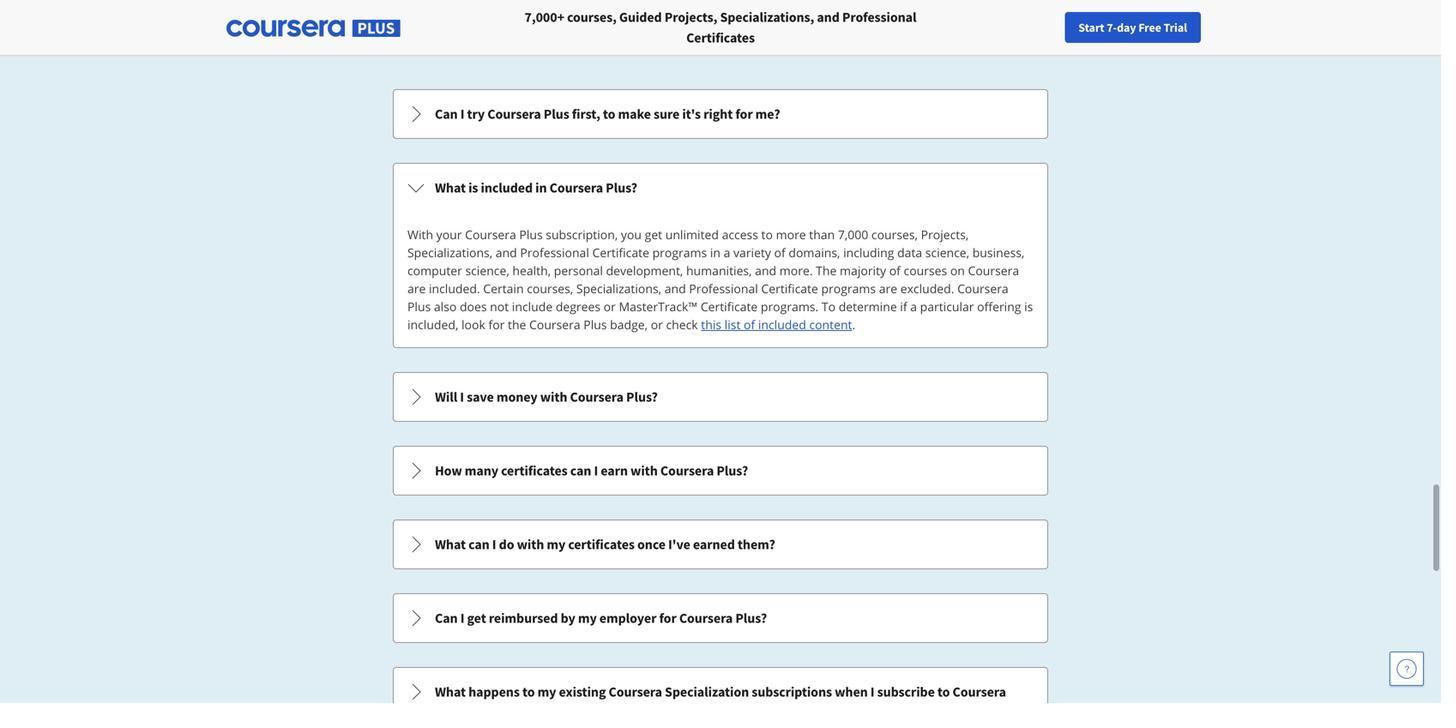 Task type: describe. For each thing, give the bounding box(es) containing it.
specializations, inside 7,000+ courses, guided projects, specializations, and professional certificates
[[720, 9, 815, 26]]

how many certificates can i earn with coursera plus?
[[435, 463, 748, 480]]

7,000+
[[525, 9, 565, 26]]

list
[[725, 317, 741, 333]]

and inside 7,000+ courses, guided projects, specializations, and professional certificates
[[817, 9, 840, 26]]

courses
[[904, 263, 947, 279]]

what can i do with my certificates once i've earned them? button
[[394, 521, 1048, 569]]

frequently asked questions
[[499, 0, 942, 48]]

0 horizontal spatial professional
[[520, 245, 589, 261]]

coursera up what happens to my existing coursera specialization subscriptions when i subscribe to coursera dropdown button at bottom
[[679, 610, 733, 627]]

the
[[816, 263, 837, 279]]

0 horizontal spatial of
[[744, 317, 755, 333]]

1 vertical spatial courses,
[[872, 227, 918, 243]]

start 7-day free trial button
[[1065, 12, 1201, 43]]

subscription,
[[546, 227, 618, 243]]

to inside dropdown button
[[603, 106, 616, 123]]

this
[[701, 317, 722, 333]]

humanities,
[[686, 263, 752, 279]]

make
[[618, 106, 651, 123]]

7,000
[[838, 227, 869, 243]]

included.
[[429, 281, 480, 297]]

data
[[898, 245, 923, 261]]

include
[[512, 299, 553, 315]]

business,
[[973, 245, 1025, 261]]

guided
[[619, 9, 662, 26]]

coursera up how many certificates can i earn with coursera plus?
[[570, 389, 624, 406]]

i left reimbursed
[[461, 610, 465, 627]]

coursera right earn
[[661, 463, 714, 480]]

check
[[666, 317, 698, 333]]

0 horizontal spatial certificate
[[593, 245, 650, 261]]

my for employer
[[578, 610, 597, 627]]

first,
[[572, 106, 600, 123]]

access
[[722, 227, 758, 243]]

if
[[900, 299, 908, 315]]

what for what happens to my existing coursera specialization subscriptions when i subscribe to coursera
[[435, 684, 466, 701]]

to
[[822, 299, 836, 315]]

plus up the health,
[[519, 227, 543, 243]]

will i save money with coursera plus?
[[435, 389, 658, 406]]

plus down degrees
[[584, 317, 607, 333]]

i left earn
[[594, 463, 598, 480]]

i left try
[[461, 106, 465, 123]]

professional inside 7,000+ courses, guided projects, specializations, and professional certificates
[[843, 9, 917, 26]]

more
[[776, 227, 806, 243]]

plus? down badge,
[[626, 389, 658, 406]]

plus inside can i try coursera plus first, to make sure it's right for me? dropdown button
[[544, 106, 570, 123]]

your for find
[[1100, 20, 1123, 35]]

it's
[[682, 106, 701, 123]]

.
[[853, 317, 856, 333]]

what can i do with my certificates once i've earned them?
[[435, 536, 776, 553]]

mastertrack™
[[619, 299, 698, 315]]

in inside dropdown button
[[536, 179, 547, 197]]

career
[[1150, 20, 1183, 35]]

more.
[[780, 263, 813, 279]]

with inside how many certificates can i earn with coursera plus? dropdown button
[[631, 463, 658, 480]]

0 vertical spatial of
[[774, 245, 786, 261]]

1 vertical spatial science,
[[465, 263, 509, 279]]

in inside with your coursera plus subscription, you get unlimited access to more than 7,000 courses, projects, specializations, and professional certificate programs in a variety of domains, including data science, business, computer science, health, personal development, humanities, and more. the majority of courses on coursera are included. certain courses, specializations, and professional certificate programs are excluded. coursera plus also does not include degrees or mastertrack™ certificate programs. to determine if a particular offering is included, look for the coursera plus badge, or check
[[710, 245, 721, 261]]

can for can i try coursera plus first, to make sure it's right for me?
[[435, 106, 458, 123]]

try
[[467, 106, 485, 123]]

1 horizontal spatial or
[[651, 317, 663, 333]]

1 horizontal spatial specializations,
[[577, 281, 662, 297]]

your for with
[[436, 227, 462, 243]]

can inside dropdown button
[[570, 463, 592, 480]]

projects, inside with your coursera plus subscription, you get unlimited access to more than 7,000 courses, projects, specializations, and professional certificate programs in a variety of domains, including data science, business, computer science, health, personal development, humanities, and more. the majority of courses on coursera are included. certain courses, specializations, and professional certificate programs are excluded. coursera plus also does not include degrees or mastertrack™ certificate programs. to determine if a particular offering is included, look for the coursera plus badge, or check
[[921, 227, 969, 243]]

majority
[[840, 263, 886, 279]]

0 vertical spatial or
[[604, 299, 616, 315]]

unlimited
[[666, 227, 719, 243]]

7,000+ courses, guided projects, specializations, and professional certificates
[[525, 9, 917, 46]]

particular
[[920, 299, 974, 315]]

do
[[499, 536, 514, 553]]

my for certificates
[[547, 536, 566, 553]]

on
[[951, 263, 965, 279]]

plus? down will i save money with coursera plus? dropdown button
[[717, 463, 748, 480]]

new
[[1125, 20, 1148, 35]]

what is included in coursera plus?
[[435, 179, 638, 197]]

how many certificates can i earn with coursera plus? button
[[394, 447, 1048, 495]]

coursera right subscribe at the right bottom of the page
[[953, 684, 1006, 701]]

is inside what is included in coursera plus? dropdown button
[[469, 179, 478, 197]]

what happens to my existing coursera specialization subscriptions when i subscribe to coursera
[[435, 684, 1006, 704]]

this list of included content link
[[701, 317, 853, 333]]

included inside dropdown button
[[481, 179, 533, 197]]

with for certificates
[[517, 536, 544, 553]]

asked
[[682, 0, 777, 48]]

i inside what happens to my existing coursera specialization subscriptions when i subscribe to coursera
[[871, 684, 875, 701]]

with for plus?
[[540, 389, 568, 406]]

start 7-day free trial
[[1079, 20, 1188, 35]]

find your new career link
[[1067, 17, 1192, 39]]

frequently
[[499, 0, 675, 48]]

offering
[[978, 299, 1022, 315]]

to right happens
[[523, 684, 535, 701]]

coursera up subscription,
[[550, 179, 603, 197]]

2 horizontal spatial for
[[736, 106, 753, 123]]

variety
[[734, 245, 771, 261]]

coursera plus image
[[227, 20, 401, 37]]

right
[[704, 106, 733, 123]]

the
[[508, 317, 526, 333]]

2 vertical spatial courses,
[[527, 281, 573, 297]]

look
[[462, 317, 486, 333]]

free
[[1139, 20, 1162, 35]]

reimbursed
[[489, 610, 558, 627]]

me?
[[756, 106, 780, 123]]

i've
[[668, 536, 691, 553]]

i right will
[[460, 389, 464, 406]]

list containing can i try coursera plus first, to make sure it's right for me?
[[391, 88, 1050, 704]]

1 horizontal spatial a
[[911, 299, 917, 315]]

happens
[[469, 684, 520, 701]]



Task type: vqa. For each thing, say whether or not it's contained in the screenshot.
the by
yes



Task type: locate. For each thing, give the bounding box(es) containing it.
coursera up offering
[[958, 281, 1009, 297]]

1 horizontal spatial science,
[[926, 245, 970, 261]]

can i try coursera plus first, to make sure it's right for me? button
[[394, 90, 1048, 138]]

or down the mastertrack™
[[651, 317, 663, 333]]

1 horizontal spatial can
[[570, 463, 592, 480]]

not
[[490, 299, 509, 315]]

what
[[435, 179, 466, 197], [435, 536, 466, 553], [435, 684, 466, 701]]

with right earn
[[631, 463, 658, 480]]

them?
[[738, 536, 776, 553]]

earn
[[601, 463, 628, 480]]

does
[[460, 299, 487, 315]]

0 vertical spatial can
[[435, 106, 458, 123]]

0 vertical spatial professional
[[843, 9, 917, 26]]

plus left first,
[[544, 106, 570, 123]]

2 vertical spatial for
[[659, 610, 677, 627]]

can left try
[[435, 106, 458, 123]]

get right you
[[645, 227, 663, 243]]

1 can from the top
[[435, 106, 458, 123]]

list
[[391, 88, 1050, 704]]

coursera down 'include'
[[529, 317, 581, 333]]

development,
[[606, 263, 683, 279]]

science, up "on"
[[926, 245, 970, 261]]

1 vertical spatial with
[[631, 463, 658, 480]]

what happens to my existing coursera specialization subscriptions when i subscribe to coursera button
[[394, 668, 1048, 704]]

coursera right try
[[488, 106, 541, 123]]

0 vertical spatial included
[[481, 179, 533, 197]]

my left "existing"
[[538, 684, 556, 701]]

1 horizontal spatial of
[[774, 245, 786, 261]]

certificates inside what can i do with my certificates once i've earned them? "dropdown button"
[[568, 536, 635, 553]]

0 horizontal spatial specializations,
[[408, 245, 493, 261]]

subscriptions
[[752, 684, 832, 701]]

1 horizontal spatial programs
[[822, 281, 876, 297]]

programs.
[[761, 299, 819, 315]]

my right by
[[578, 610, 597, 627]]

2 horizontal spatial certificate
[[761, 281, 818, 297]]

0 vertical spatial can
[[570, 463, 592, 480]]

1 vertical spatial can
[[435, 610, 458, 627]]

for left me? on the right top of the page
[[736, 106, 753, 123]]

0 vertical spatial your
[[1100, 20, 1123, 35]]

with
[[540, 389, 568, 406], [631, 463, 658, 480], [517, 536, 544, 553]]

plus? up you
[[606, 179, 638, 197]]

0 horizontal spatial get
[[467, 610, 486, 627]]

2 horizontal spatial specializations,
[[720, 9, 815, 26]]

by
[[561, 610, 576, 627]]

2 horizontal spatial of
[[890, 263, 901, 279]]

0 horizontal spatial or
[[604, 299, 616, 315]]

coursera right "existing"
[[609, 684, 662, 701]]

domains,
[[789, 245, 841, 261]]

in up humanities,
[[710, 245, 721, 261]]

my inside what happens to my existing coursera specialization subscriptions when i subscribe to coursera
[[538, 684, 556, 701]]

excluded.
[[901, 281, 955, 297]]

plus?
[[606, 179, 638, 197], [626, 389, 658, 406], [717, 463, 748, 480], [736, 610, 767, 627]]

health,
[[513, 263, 551, 279]]

0 vertical spatial courses,
[[567, 9, 617, 26]]

courses,
[[567, 9, 617, 26], [872, 227, 918, 243], [527, 281, 573, 297]]

0 vertical spatial for
[[736, 106, 753, 123]]

2 vertical spatial certificate
[[701, 299, 758, 315]]

with
[[408, 227, 433, 243]]

0 horizontal spatial a
[[724, 245, 731, 261]]

sure
[[654, 106, 680, 123]]

money
[[497, 389, 538, 406]]

1 vertical spatial in
[[710, 245, 721, 261]]

projects, inside 7,000+ courses, guided projects, specializations, and professional certificates
[[665, 9, 718, 26]]

0 horizontal spatial included
[[481, 179, 533, 197]]

science,
[[926, 245, 970, 261], [465, 263, 509, 279]]

1 horizontal spatial included
[[758, 317, 806, 333]]

0 horizontal spatial can
[[469, 536, 490, 553]]

0 vertical spatial what
[[435, 179, 466, 197]]

1 vertical spatial or
[[651, 317, 663, 333]]

specialization
[[665, 684, 749, 701]]

a right if
[[911, 299, 917, 315]]

to right first,
[[603, 106, 616, 123]]

3 what from the top
[[435, 684, 466, 701]]

what left the do
[[435, 536, 466, 553]]

when
[[835, 684, 868, 701]]

1 vertical spatial included
[[758, 317, 806, 333]]

a up humanities,
[[724, 245, 731, 261]]

help center image
[[1397, 659, 1418, 680]]

certificates right many
[[501, 463, 568, 480]]

0 vertical spatial projects,
[[665, 9, 718, 26]]

2 vertical spatial specializations,
[[577, 281, 662, 297]]

is inside with your coursera plus subscription, you get unlimited access to more than 7,000 courses, projects, specializations, and professional certificate programs in a variety of domains, including data science, business, computer science, health, personal development, humanities, and more. the majority of courses on coursera are included. certain courses, specializations, and professional certificate programs are excluded. coursera plus also does not include degrees or mastertrack™ certificate programs. to determine if a particular offering is included, look for the coursera plus badge, or check
[[1025, 299, 1033, 315]]

employer
[[600, 610, 657, 627]]

included down try
[[481, 179, 533, 197]]

science, up certain
[[465, 263, 509, 279]]

can i get reimbursed by my employer for coursera plus? button
[[394, 595, 1048, 643]]

coursera down business,
[[968, 263, 1020, 279]]

coursera up the health,
[[465, 227, 516, 243]]

7-
[[1107, 20, 1117, 35]]

this list of included content .
[[701, 317, 856, 333]]

many
[[465, 463, 499, 480]]

trial
[[1164, 20, 1188, 35]]

i right "when"
[[871, 684, 875, 701]]

what inside dropdown button
[[435, 179, 466, 197]]

1 vertical spatial for
[[489, 317, 505, 333]]

once
[[638, 536, 666, 553]]

save
[[467, 389, 494, 406]]

2 vertical spatial of
[[744, 317, 755, 333]]

1 horizontal spatial professional
[[689, 281, 758, 297]]

1 horizontal spatial is
[[1025, 299, 1033, 315]]

certificates inside how many certificates can i earn with coursera plus? dropdown button
[[501, 463, 568, 480]]

specializations,
[[720, 9, 815, 26], [408, 245, 493, 261], [577, 281, 662, 297]]

get left reimbursed
[[467, 610, 486, 627]]

what up the computer
[[435, 179, 466, 197]]

including
[[844, 245, 895, 261]]

with your coursera plus subscription, you get unlimited access to more than 7,000 courses, projects, specializations, and professional certificate programs in a variety of domains, including data science, business, computer science, health, personal development, humanities, and more. the majority of courses on coursera are included. certain courses, specializations, and professional certificate programs are excluded. coursera plus also does not include degrees or mastertrack™ certificate programs. to determine if a particular offering is included, look for the coursera plus badge, or check
[[408, 227, 1033, 333]]

2 are from the left
[[879, 281, 898, 297]]

is
[[469, 179, 478, 197], [1025, 299, 1033, 315]]

programs down unlimited
[[653, 245, 707, 261]]

find your new career
[[1076, 20, 1183, 35]]

1 are from the left
[[408, 281, 426, 297]]

of right list
[[744, 317, 755, 333]]

subscribe
[[877, 684, 935, 701]]

included,
[[408, 317, 459, 333]]

0 horizontal spatial for
[[489, 317, 505, 333]]

also
[[434, 299, 457, 315]]

questions
[[784, 0, 942, 48]]

1 vertical spatial professional
[[520, 245, 589, 261]]

1 horizontal spatial your
[[1100, 20, 1123, 35]]

is down try
[[469, 179, 478, 197]]

are down the computer
[[408, 281, 426, 297]]

1 vertical spatial my
[[578, 610, 597, 627]]

get inside with your coursera plus subscription, you get unlimited access to more than 7,000 courses, projects, specializations, and professional certificate programs in a variety of domains, including data science, business, computer science, health, personal development, humanities, and more. the majority of courses on coursera are included. certain courses, specializations, and professional certificate programs are excluded. coursera plus also does not include degrees or mastertrack™ certificate programs. to determine if a particular offering is included, look for the coursera plus badge, or check
[[645, 227, 663, 243]]

0 vertical spatial is
[[469, 179, 478, 197]]

1 vertical spatial projects,
[[921, 227, 969, 243]]

0 vertical spatial certificates
[[501, 463, 568, 480]]

what for what can i do with my certificates once i've earned them?
[[435, 536, 466, 553]]

or up badge,
[[604, 299, 616, 315]]

1 vertical spatial specializations,
[[408, 245, 493, 261]]

0 horizontal spatial science,
[[465, 263, 509, 279]]

determine
[[839, 299, 897, 315]]

how
[[435, 463, 462, 480]]

personal
[[554, 263, 603, 279]]

with right money
[[540, 389, 568, 406]]

2 vertical spatial with
[[517, 536, 544, 553]]

start
[[1079, 20, 1105, 35]]

1 horizontal spatial get
[[645, 227, 663, 243]]

can left earn
[[570, 463, 592, 480]]

of down more
[[774, 245, 786, 261]]

my inside can i get reimbursed by my employer for coursera plus? dropdown button
[[578, 610, 597, 627]]

specializations, up 'certificates'
[[720, 9, 815, 26]]

2 horizontal spatial professional
[[843, 9, 917, 26]]

to
[[603, 106, 616, 123], [762, 227, 773, 243], [523, 684, 535, 701], [938, 684, 950, 701]]

0 horizontal spatial your
[[436, 227, 462, 243]]

0 horizontal spatial programs
[[653, 245, 707, 261]]

content
[[810, 317, 853, 333]]

0 horizontal spatial in
[[536, 179, 547, 197]]

what for what is included in coursera plus?
[[435, 179, 466, 197]]

1 horizontal spatial are
[[879, 281, 898, 297]]

0 vertical spatial a
[[724, 245, 731, 261]]

with right the do
[[517, 536, 544, 553]]

0 horizontal spatial are
[[408, 281, 426, 297]]

for right employer
[[659, 610, 677, 627]]

certain
[[483, 281, 524, 297]]

than
[[809, 227, 835, 243]]

to up variety at the top right
[[762, 227, 773, 243]]

1 vertical spatial what
[[435, 536, 466, 553]]

professional
[[843, 9, 917, 26], [520, 245, 589, 261], [689, 281, 758, 297]]

of down data
[[890, 263, 901, 279]]

in up subscription,
[[536, 179, 547, 197]]

what inside "dropdown button"
[[435, 536, 466, 553]]

for down not
[[489, 317, 505, 333]]

plus? down them?
[[736, 610, 767, 627]]

is right offering
[[1025, 299, 1033, 315]]

1 horizontal spatial for
[[659, 610, 677, 627]]

2 vertical spatial professional
[[689, 281, 758, 297]]

your
[[1100, 20, 1123, 35], [436, 227, 462, 243]]

find
[[1076, 20, 1098, 35]]

plus
[[544, 106, 570, 123], [519, 227, 543, 243], [408, 299, 431, 315], [584, 317, 607, 333]]

for inside with your coursera plus subscription, you get unlimited access to more than 7,000 courses, projects, specializations, and professional certificate programs in a variety of domains, including data science, business, computer science, health, personal development, humanities, and more. the majority of courses on coursera are included. certain courses, specializations, and professional certificate programs are excluded. coursera plus also does not include degrees or mastertrack™ certificate programs. to determine if a particular offering is included, look for the coursera plus badge, or check
[[489, 317, 505, 333]]

None search field
[[236, 11, 648, 45]]

degrees
[[556, 299, 601, 315]]

programs
[[653, 245, 707, 261], [822, 281, 876, 297]]

existing
[[559, 684, 606, 701]]

for
[[736, 106, 753, 123], [489, 317, 505, 333], [659, 610, 677, 627]]

0 horizontal spatial is
[[469, 179, 478, 197]]

specializations, up the computer
[[408, 245, 493, 261]]

1 vertical spatial a
[[911, 299, 917, 315]]

projects, up "on"
[[921, 227, 969, 243]]

0 vertical spatial programs
[[653, 245, 707, 261]]

i inside "dropdown button"
[[492, 536, 496, 553]]

0 vertical spatial certificate
[[593, 245, 650, 261]]

can for can i get reimbursed by my employer for coursera plus?
[[435, 610, 458, 627]]

or
[[604, 299, 616, 315], [651, 317, 663, 333]]

to inside with your coursera plus subscription, you get unlimited access to more than 7,000 courses, projects, specializations, and professional certificate programs in a variety of domains, including data science, business, computer science, health, personal development, humanities, and more. the majority of courses on coursera are included. certain courses, specializations, and professional certificate programs are excluded. coursera plus also does not include degrees or mastertrack™ certificate programs. to determine if a particular offering is included, look for the coursera plus badge, or check
[[762, 227, 773, 243]]

my right the do
[[547, 536, 566, 553]]

of
[[774, 245, 786, 261], [890, 263, 901, 279], [744, 317, 755, 333]]

with inside what can i do with my certificates once i've earned them? "dropdown button"
[[517, 536, 544, 553]]

included down programs.
[[758, 317, 806, 333]]

can inside "dropdown button"
[[469, 536, 490, 553]]

to right subscribe at the right bottom of the page
[[938, 684, 950, 701]]

0 horizontal spatial projects,
[[665, 9, 718, 26]]

coursera
[[488, 106, 541, 123], [550, 179, 603, 197], [465, 227, 516, 243], [968, 263, 1020, 279], [958, 281, 1009, 297], [529, 317, 581, 333], [570, 389, 624, 406], [661, 463, 714, 480], [679, 610, 733, 627], [609, 684, 662, 701], [953, 684, 1006, 701]]

1 vertical spatial is
[[1025, 299, 1033, 315]]

plus up included,
[[408, 299, 431, 315]]

and
[[817, 9, 840, 26], [496, 245, 517, 261], [755, 263, 777, 279], [665, 281, 686, 297]]

certificate up list
[[701, 299, 758, 315]]

computer
[[408, 263, 462, 279]]

2 vertical spatial what
[[435, 684, 466, 701]]

courses, right 7,000+
[[567, 9, 617, 26]]

1 what from the top
[[435, 179, 466, 197]]

day
[[1117, 20, 1137, 35]]

get inside dropdown button
[[467, 610, 486, 627]]

1 vertical spatial your
[[436, 227, 462, 243]]

can
[[435, 106, 458, 123], [435, 610, 458, 627]]

can left the do
[[469, 536, 490, 553]]

0 vertical spatial in
[[536, 179, 547, 197]]

1 vertical spatial can
[[469, 536, 490, 553]]

will
[[435, 389, 458, 406]]

projects, up 'certificates'
[[665, 9, 718, 26]]

certificates left once
[[568, 536, 635, 553]]

i
[[461, 106, 465, 123], [460, 389, 464, 406], [594, 463, 598, 480], [492, 536, 496, 553], [461, 610, 465, 627], [871, 684, 875, 701]]

1 horizontal spatial certificate
[[701, 299, 758, 315]]

0 vertical spatial science,
[[926, 245, 970, 261]]

certificates
[[687, 29, 755, 46]]

2 what from the top
[[435, 536, 466, 553]]

0 vertical spatial with
[[540, 389, 568, 406]]

2 vertical spatial my
[[538, 684, 556, 701]]

0 vertical spatial get
[[645, 227, 663, 243]]

1 vertical spatial certificates
[[568, 536, 635, 553]]

what is included in coursera plus? button
[[394, 164, 1048, 212]]

i left the do
[[492, 536, 496, 553]]

1 vertical spatial of
[[890, 263, 901, 279]]

0 vertical spatial my
[[547, 536, 566, 553]]

0 horizontal spatial certificates
[[501, 463, 568, 480]]

2 can from the top
[[435, 610, 458, 627]]

with inside will i save money with coursera plus? dropdown button
[[540, 389, 568, 406]]

1 horizontal spatial certificates
[[568, 536, 635, 553]]

courses, up 'include'
[[527, 281, 573, 297]]

can left reimbursed
[[435, 610, 458, 627]]

certificate down you
[[593, 245, 650, 261]]

can i get reimbursed by my employer for coursera plus?
[[435, 610, 767, 627]]

courses, up data
[[872, 227, 918, 243]]

your inside with your coursera plus subscription, you get unlimited access to more than 7,000 courses, projects, specializations, and professional certificate programs in a variety of domains, including data science, business, computer science, health, personal development, humanities, and more. the majority of courses on coursera are included. certain courses, specializations, and professional certificate programs are excluded. coursera plus also does not include degrees or mastertrack™ certificate programs. to determine if a particular offering is included, look for the coursera plus badge, or check
[[436, 227, 462, 243]]

my inside what can i do with my certificates once i've earned them? "dropdown button"
[[547, 536, 566, 553]]

you
[[621, 227, 642, 243]]

what inside what happens to my existing coursera specialization subscriptions when i subscribe to coursera
[[435, 684, 466, 701]]

1 vertical spatial get
[[467, 610, 486, 627]]

badge,
[[610, 317, 648, 333]]

can i try coursera plus first, to make sure it's right for me?
[[435, 106, 780, 123]]

1 horizontal spatial projects,
[[921, 227, 969, 243]]

in
[[536, 179, 547, 197], [710, 245, 721, 261]]

0 vertical spatial specializations,
[[720, 9, 815, 26]]

certificate up programs.
[[761, 281, 818, 297]]

programs down majority
[[822, 281, 876, 297]]

1 vertical spatial certificate
[[761, 281, 818, 297]]

courses, inside 7,000+ courses, guided projects, specializations, and professional certificates
[[567, 9, 617, 26]]

1 vertical spatial programs
[[822, 281, 876, 297]]

earned
[[693, 536, 735, 553]]

what left happens
[[435, 684, 466, 701]]

1 horizontal spatial in
[[710, 245, 721, 261]]

are up determine
[[879, 281, 898, 297]]

specializations, down the development,
[[577, 281, 662, 297]]



